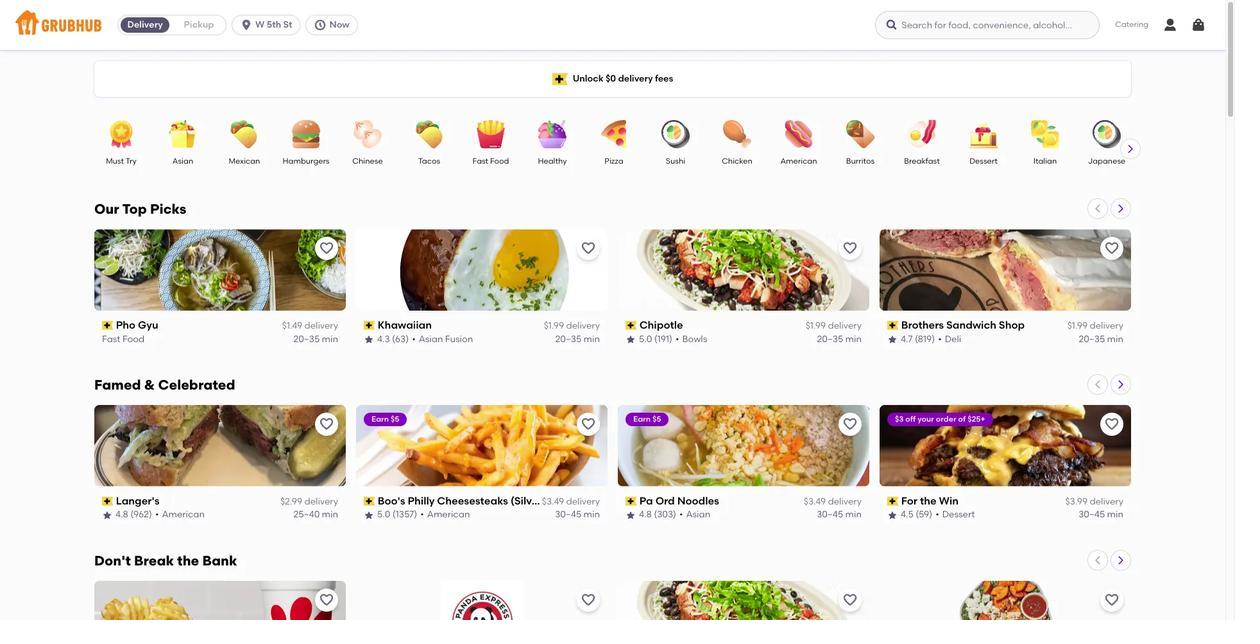 Task type: describe. For each thing, give the bounding box(es) containing it.
20–35 min for chipotle
[[818, 334, 862, 345]]

tacos
[[419, 157, 440, 166]]

main navigation navigation
[[0, 0, 1226, 50]]

• for brothers sandwich shop
[[939, 334, 942, 345]]

italian image
[[1023, 120, 1068, 148]]

delivery for boo's philly cheesesteaks (silverlake)
[[567, 496, 600, 507]]

for the win logo image
[[880, 405, 1132, 487]]

win
[[940, 495, 959, 507]]

famed & celebrated
[[94, 377, 235, 393]]

mexican
[[229, 157, 260, 166]]

save this restaurant image for chick-fil-a logo
[[319, 592, 334, 608]]

save this restaurant button for pho gyu logo
[[315, 237, 338, 260]]

try
[[126, 157, 137, 166]]

• for langer's
[[155, 509, 159, 520]]

save this restaurant button for sweetgreen logo
[[1101, 589, 1124, 612]]

caret right icon image for famed & celebrated
[[1116, 379, 1127, 390]]

4.5
[[901, 509, 914, 520]]

min for pho gyu
[[322, 334, 338, 345]]

min for pa ord noodles
[[846, 509, 862, 520]]

delivery for langer's
[[305, 496, 338, 507]]

pickup button
[[172, 15, 226, 35]]

5.0 for boo's philly cheesesteaks (silverlake)
[[378, 509, 391, 520]]

your
[[918, 415, 935, 424]]

w 5th st
[[256, 19, 292, 30]]

break
[[134, 553, 174, 569]]

min for boo's philly cheesesteaks (silverlake)
[[584, 509, 600, 520]]

20–35 min for brothers sandwich shop
[[1080, 334, 1124, 345]]

save this restaurant image for panda express logo
[[581, 592, 596, 608]]

• dessert
[[936, 509, 976, 520]]

subscription pass image for famed & celebrated
[[626, 497, 637, 506]]

(silverlake)
[[511, 495, 567, 507]]

30–45 for boo's philly cheesesteaks (silverlake)
[[555, 509, 582, 520]]

• american for boo's philly cheesesteaks (silverlake)
[[421, 509, 470, 520]]

$3.99
[[1066, 496, 1088, 507]]

of
[[959, 415, 966, 424]]

20–35 min for khawaiian
[[556, 334, 600, 345]]

order
[[937, 415, 957, 424]]

picks
[[150, 201, 187, 217]]

deli
[[945, 334, 962, 345]]

$2.99
[[281, 496, 302, 507]]

caret left icon image for don't break the bank
[[1093, 555, 1104, 565]]

delivery for pa ord noodles
[[828, 496, 862, 507]]

delivery for chipotle
[[828, 321, 862, 331]]

$5 for boo's
[[391, 415, 400, 424]]

chinese
[[353, 157, 383, 166]]

cheesesteaks
[[437, 495, 508, 507]]

sandwich
[[947, 319, 997, 331]]

• for chipotle
[[676, 334, 680, 345]]

25–40 min
[[294, 509, 338, 520]]

pizza
[[605, 157, 624, 166]]

delivery button
[[118, 15, 172, 35]]

breakfast
[[905, 157, 940, 166]]

japanese image
[[1085, 120, 1130, 148]]

unlock $0 delivery fees
[[573, 73, 674, 84]]

$5 for pa
[[653, 415, 662, 424]]

star icon image for boo's philly cheesesteaks (silverlake)
[[364, 510, 374, 520]]

now button
[[306, 15, 363, 35]]

(59)
[[916, 509, 933, 520]]

$3.49 for boo's philly cheesesteaks (silverlake)
[[542, 496, 564, 507]]

25–40
[[294, 509, 320, 520]]

• asian fusion
[[412, 334, 473, 345]]

&
[[144, 377, 155, 393]]

1 vertical spatial dessert
[[943, 509, 976, 520]]

famed
[[94, 377, 141, 393]]

asian for pa ord noodles
[[687, 509, 711, 520]]

subscription pass image for our top picks
[[626, 321, 637, 330]]

min for chipotle
[[846, 334, 862, 345]]

must
[[106, 157, 124, 166]]

5.0 (191)
[[639, 334, 673, 345]]

subscription pass image for pho gyu
[[102, 321, 113, 330]]

4.3 (63)
[[378, 334, 409, 345]]

chick-fil-a logo image
[[94, 581, 346, 620]]

5.0 (1357)
[[378, 509, 417, 520]]

chipotle
[[640, 319, 683, 331]]

don't break the bank
[[94, 553, 237, 569]]

pa
[[640, 495, 653, 507]]

chinese image
[[345, 120, 390, 148]]

w
[[256, 19, 265, 30]]

burritos
[[847, 157, 875, 166]]

star icon image for khawaiian
[[364, 334, 374, 345]]

$1.99 delivery for khawaiian
[[544, 321, 600, 331]]

$3
[[896, 415, 904, 424]]

$0
[[606, 73, 616, 84]]

brothers sandwich shop logo image
[[880, 229, 1132, 311]]

subscription pass image left langer's
[[102, 497, 113, 506]]

0 vertical spatial asian
[[173, 157, 193, 166]]

save this restaurant button for langer's logo
[[315, 413, 338, 436]]

catering
[[1116, 20, 1149, 29]]

don't
[[94, 553, 131, 569]]

star icon image for for the win
[[888, 510, 898, 520]]

min for for the win
[[1108, 509, 1124, 520]]

$25+
[[968, 415, 986, 424]]

(191)
[[655, 334, 673, 345]]

(63)
[[392, 334, 409, 345]]

chicken image
[[715, 120, 760, 148]]

shop
[[1000, 319, 1025, 331]]

fusion
[[445, 334, 473, 345]]

langer's
[[116, 495, 160, 507]]

30–45 min for for the win
[[1079, 509, 1124, 520]]

brothers
[[902, 319, 945, 331]]

boo's
[[378, 495, 406, 507]]

$1.99 delivery for brothers sandwich shop
[[1068, 321, 1124, 331]]

our
[[94, 201, 119, 217]]

save this restaurant button for second chipotle logo from the bottom of the page
[[839, 237, 862, 260]]

celebrated
[[158, 377, 235, 393]]

svg image inside "w 5th st" button
[[240, 19, 253, 31]]

healthy image
[[530, 120, 575, 148]]

$1.99 for brothers sandwich shop
[[1068, 321, 1088, 331]]

save this restaurant image for pho gyu
[[319, 241, 334, 256]]

langer's logo image
[[94, 405, 346, 487]]

japanese
[[1089, 157, 1126, 166]]

• asian
[[680, 509, 711, 520]]

save this restaurant image for langer's logo
[[319, 417, 334, 432]]

american for boo's philly cheesesteaks (silverlake)
[[427, 509, 470, 520]]

unlock
[[573, 73, 604, 84]]

tacos image
[[407, 120, 452, 148]]

1 vertical spatial food
[[123, 334, 145, 345]]

save this restaurant button for chick-fil-a logo
[[315, 589, 338, 612]]

pa ord noodles
[[640, 495, 720, 507]]

5th
[[267, 19, 281, 30]]

(962)
[[130, 509, 152, 520]]

0 vertical spatial fast food
[[473, 157, 509, 166]]

svg image inside now button
[[314, 19, 327, 31]]

4.8 (303)
[[639, 509, 677, 520]]

earn $5 for boo's
[[372, 415, 400, 424]]

for
[[902, 495, 918, 507]]

panda express logo image
[[441, 581, 523, 620]]

1 chipotle logo image from the top
[[618, 229, 870, 311]]

1 horizontal spatial svg image
[[886, 19, 899, 31]]

2 horizontal spatial svg image
[[1163, 17, 1179, 33]]

delivery for for the win
[[1090, 496, 1124, 507]]



Task type: vqa. For each thing, say whether or not it's contained in the screenshot.


Task type: locate. For each thing, give the bounding box(es) containing it.
star icon image left 4.8 (303)
[[626, 510, 636, 520]]

0 horizontal spatial 30–45 min
[[555, 509, 600, 520]]

subscription pass image left pa
[[626, 497, 637, 506]]

star icon image left 5.0 (191)
[[626, 334, 636, 345]]

4.8 left (962)
[[116, 509, 128, 520]]

fast food down fast food image
[[473, 157, 509, 166]]

food down fast food image
[[491, 157, 509, 166]]

0 vertical spatial food
[[491, 157, 509, 166]]

dessert image
[[962, 120, 1007, 148]]

svg image
[[1163, 17, 1179, 33], [240, 19, 253, 31], [886, 19, 899, 31]]

subscription pass image left the brothers
[[888, 321, 899, 330]]

subscription pass image left pho
[[102, 321, 113, 330]]

caret left icon image for our top picks
[[1093, 204, 1104, 214]]

4.8 (962)
[[116, 509, 152, 520]]

2 $3.49 delivery from the left
[[804, 496, 862, 507]]

• bowls
[[676, 334, 708, 345]]

$1.49 delivery
[[282, 321, 338, 331]]

ord
[[656, 495, 675, 507]]

• deli
[[939, 334, 962, 345]]

star icon image for chipotle
[[626, 334, 636, 345]]

3 $1.99 from the left
[[1068, 321, 1088, 331]]

save this restaurant image for sweetgreen logo
[[1105, 592, 1120, 608]]

hamburgers
[[283, 157, 330, 166]]

$1.99 for chipotle
[[806, 321, 826, 331]]

fees
[[655, 73, 674, 84]]

w 5th st button
[[232, 15, 306, 35]]

subscription pass image left 'for'
[[888, 497, 899, 506]]

• right the "(191)"
[[676, 334, 680, 345]]

asian
[[173, 157, 193, 166], [419, 334, 443, 345], [687, 509, 711, 520]]

2 horizontal spatial 30–45 min
[[1079, 509, 1124, 520]]

20–35 for pho gyu
[[294, 334, 320, 345]]

0 horizontal spatial earn
[[372, 415, 389, 424]]

delivery for khawaiian
[[567, 321, 600, 331]]

pa ord noodles logo image
[[618, 405, 870, 487]]

0 vertical spatial dessert
[[970, 157, 998, 166]]

earn for pa ord noodles
[[634, 415, 651, 424]]

2 20–35 min from the left
[[556, 334, 600, 345]]

save this restaurant image
[[319, 241, 334, 256], [843, 241, 858, 256], [1105, 241, 1120, 256], [1105, 417, 1120, 432], [843, 592, 858, 608]]

min for brothers sandwich shop
[[1108, 334, 1124, 345]]

khawaiian
[[378, 319, 432, 331]]

1 vertical spatial asian
[[419, 334, 443, 345]]

2 $5 from the left
[[653, 415, 662, 424]]

save this restaurant button
[[315, 237, 338, 260], [577, 237, 600, 260], [839, 237, 862, 260], [1101, 237, 1124, 260], [315, 413, 338, 436], [577, 413, 600, 436], [839, 413, 862, 436], [1101, 413, 1124, 436], [315, 589, 338, 612], [577, 589, 600, 612], [839, 589, 862, 612], [1101, 589, 1124, 612]]

0 horizontal spatial fast
[[102, 334, 120, 345]]

• for for the win
[[936, 509, 940, 520]]

delivery
[[619, 73, 653, 84], [305, 321, 338, 331], [567, 321, 600, 331], [828, 321, 862, 331], [1090, 321, 1124, 331], [305, 496, 338, 507], [567, 496, 600, 507], [828, 496, 862, 507], [1090, 496, 1124, 507]]

star icon image left 4.7 at the right bottom of page
[[888, 334, 898, 345]]

american image
[[777, 120, 822, 148]]

4.7 (819)
[[901, 334, 936, 345]]

2 horizontal spatial $1.99 delivery
[[1068, 321, 1124, 331]]

1 30–45 min from the left
[[555, 509, 600, 520]]

30–45 min for pa ord noodles
[[817, 509, 862, 520]]

gyu
[[138, 319, 158, 331]]

0 vertical spatial chipotle logo image
[[618, 229, 870, 311]]

30–45 for pa ord noodles
[[817, 509, 844, 520]]

0 horizontal spatial 5.0
[[378, 509, 391, 520]]

pickup
[[184, 19, 214, 30]]

2 20–35 from the left
[[556, 334, 582, 345]]

save this restaurant button for panda express logo
[[577, 589, 600, 612]]

(303)
[[654, 509, 677, 520]]

0 horizontal spatial earn $5
[[372, 415, 400, 424]]

american down boo's philly cheesesteaks (silverlake)
[[427, 509, 470, 520]]

italian
[[1034, 157, 1058, 166]]

$3.49 for pa ord noodles
[[804, 496, 826, 507]]

1 horizontal spatial fast food
[[473, 157, 509, 166]]

1 horizontal spatial 4.8
[[639, 509, 652, 520]]

0 horizontal spatial $3.49 delivery
[[542, 496, 600, 507]]

1 horizontal spatial american
[[427, 509, 470, 520]]

4 20–35 from the left
[[1080, 334, 1106, 345]]

star icon image
[[364, 334, 374, 345], [626, 334, 636, 345], [888, 334, 898, 345], [102, 510, 112, 520], [364, 510, 374, 520], [626, 510, 636, 520], [888, 510, 898, 520]]

1 $1.99 from the left
[[544, 321, 564, 331]]

subscription pass image for khawaiian
[[364, 321, 375, 330]]

$2.99 delivery
[[281, 496, 338, 507]]

1 earn from the left
[[372, 415, 389, 424]]

min for langer's
[[322, 509, 338, 520]]

0 vertical spatial 5.0
[[639, 334, 653, 345]]

subscription pass image left boo's
[[364, 497, 375, 506]]

1 vertical spatial the
[[177, 553, 199, 569]]

(1357)
[[393, 509, 417, 520]]

american right (962)
[[162, 509, 205, 520]]

1 20–35 min from the left
[[294, 334, 338, 345]]

save this restaurant image for chipotle
[[843, 241, 858, 256]]

subscription pass image for for the win
[[888, 497, 899, 506]]

0 horizontal spatial 30–45
[[555, 509, 582, 520]]

1 vertical spatial caret left icon image
[[1093, 379, 1104, 390]]

20–35 min
[[294, 334, 338, 345], [556, 334, 600, 345], [818, 334, 862, 345], [1080, 334, 1124, 345]]

0 vertical spatial caret left icon image
[[1093, 204, 1104, 214]]

1 20–35 from the left
[[294, 334, 320, 345]]

2 horizontal spatial american
[[781, 157, 818, 166]]

1 horizontal spatial asian
[[419, 334, 443, 345]]

the left bank
[[177, 553, 199, 569]]

pho
[[116, 319, 136, 331]]

1 horizontal spatial svg image
[[1192, 17, 1207, 33]]

star icon image for pa ord noodles
[[626, 510, 636, 520]]

subscription pass image for brothers sandwich shop
[[888, 321, 899, 330]]

1 horizontal spatial earn
[[634, 415, 651, 424]]

1 vertical spatial 5.0
[[378, 509, 391, 520]]

1 horizontal spatial $1.99
[[806, 321, 826, 331]]

2 chipotle logo image from the top
[[618, 581, 870, 620]]

1 horizontal spatial 5.0
[[639, 334, 653, 345]]

• for khawaiian
[[412, 334, 416, 345]]

2 • american from the left
[[421, 509, 470, 520]]

caret right icon image
[[1126, 144, 1136, 154], [1116, 204, 1127, 214], [1116, 379, 1127, 390], [1116, 555, 1127, 565]]

2 horizontal spatial 30–45
[[1079, 509, 1106, 520]]

30–45 for for the win
[[1079, 509, 1106, 520]]

1 $1.99 delivery from the left
[[544, 321, 600, 331]]

american down american 'image' on the right of the page
[[781, 157, 818, 166]]

bank
[[202, 553, 237, 569]]

2 $1.99 from the left
[[806, 321, 826, 331]]

save this restaurant button for khawaiian logo
[[577, 237, 600, 260]]

asian down the asian image
[[173, 157, 193, 166]]

1 horizontal spatial $1.99 delivery
[[806, 321, 862, 331]]

food down pho gyu
[[123, 334, 145, 345]]

20–35 for khawaiian
[[556, 334, 582, 345]]

0 horizontal spatial svg image
[[314, 19, 327, 31]]

• down pa ord noodles
[[680, 509, 683, 520]]

1 horizontal spatial $5
[[653, 415, 662, 424]]

3 20–35 from the left
[[818, 334, 844, 345]]

3 $1.99 delivery from the left
[[1068, 321, 1124, 331]]

5.0 left the "(191)"
[[639, 334, 653, 345]]

0 horizontal spatial american
[[162, 509, 205, 520]]

american for langer's
[[162, 509, 205, 520]]

star icon image for langer's
[[102, 510, 112, 520]]

1 $5 from the left
[[391, 415, 400, 424]]

subscription pass image left the chipotle
[[626, 321, 637, 330]]

pho gyu logo image
[[94, 229, 346, 311]]

4.3
[[378, 334, 390, 345]]

1 horizontal spatial food
[[491, 157, 509, 166]]

3 20–35 min from the left
[[818, 334, 862, 345]]

2 earn from the left
[[634, 415, 651, 424]]

$1.49
[[282, 321, 302, 331]]

2 vertical spatial asian
[[687, 509, 711, 520]]

1 $3.49 delivery from the left
[[542, 496, 600, 507]]

philly
[[408, 495, 435, 507]]

1 caret left icon image from the top
[[1093, 204, 1104, 214]]

4.7
[[901, 334, 913, 345]]

1 horizontal spatial $3.49 delivery
[[804, 496, 862, 507]]

$3.49 delivery for boo's philly cheesesteaks (silverlake)
[[542, 496, 600, 507]]

now
[[330, 19, 350, 30]]

catering button
[[1107, 10, 1158, 40]]

top
[[122, 201, 147, 217]]

• american right (962)
[[155, 509, 205, 520]]

subscription pass image
[[626, 321, 637, 330], [102, 497, 113, 506], [626, 497, 637, 506]]

healthy
[[538, 157, 567, 166]]

khawaiian logo image
[[356, 229, 608, 311]]

bowls
[[683, 334, 708, 345]]

• down philly
[[421, 509, 424, 520]]

dessert down the win on the right bottom of page
[[943, 509, 976, 520]]

2 30–45 min from the left
[[817, 509, 862, 520]]

1 30–45 from the left
[[555, 509, 582, 520]]

• for pa ord noodles
[[680, 509, 683, 520]]

asian for khawaiian
[[419, 334, 443, 345]]

delivery for brothers sandwich shop
[[1090, 321, 1124, 331]]

dessert down dessert image
[[970, 157, 998, 166]]

subscription pass image for boo's philly cheesesteaks (silverlake)
[[364, 497, 375, 506]]

0 horizontal spatial the
[[177, 553, 199, 569]]

subscription pass image left khawaiian
[[364, 321, 375, 330]]

$1.99 delivery for chipotle
[[806, 321, 862, 331]]

1 vertical spatial fast food
[[102, 334, 145, 345]]

• right '(63)'
[[412, 334, 416, 345]]

boo's philly cheesesteaks (silverlake)
[[378, 495, 567, 507]]

1 horizontal spatial • american
[[421, 509, 470, 520]]

1 horizontal spatial fast
[[473, 157, 489, 166]]

asian down noodles
[[687, 509, 711, 520]]

$3.99 delivery
[[1066, 496, 1124, 507]]

star icon image left 4.8 (962)
[[102, 510, 112, 520]]

0 vertical spatial fast
[[473, 157, 489, 166]]

0 horizontal spatial $1.99 delivery
[[544, 321, 600, 331]]

5.0 for chipotle
[[639, 334, 653, 345]]

20–35 for brothers sandwich shop
[[1080, 334, 1106, 345]]

$3.49
[[542, 496, 564, 507], [804, 496, 826, 507]]

30–45 min
[[555, 509, 600, 520], [817, 509, 862, 520], [1079, 509, 1124, 520]]

min
[[322, 334, 338, 345], [584, 334, 600, 345], [846, 334, 862, 345], [1108, 334, 1124, 345], [322, 509, 338, 520], [584, 509, 600, 520], [846, 509, 862, 520], [1108, 509, 1124, 520]]

svg image
[[1192, 17, 1207, 33], [314, 19, 327, 31]]

fast down pho
[[102, 334, 120, 345]]

grubhub plus flag logo image
[[553, 73, 568, 85]]

• right (962)
[[155, 509, 159, 520]]

1 vertical spatial fast
[[102, 334, 120, 345]]

2 horizontal spatial $1.99
[[1068, 321, 1088, 331]]

star icon image left 4.3
[[364, 334, 374, 345]]

0 horizontal spatial svg image
[[240, 19, 253, 31]]

pho gyu
[[116, 319, 158, 331]]

earn $5
[[372, 415, 400, 424], [634, 415, 662, 424]]

0 horizontal spatial 4.8
[[116, 509, 128, 520]]

fast food down pho
[[102, 334, 145, 345]]

Search for food, convenience, alcohol... search field
[[876, 11, 1101, 39]]

1 $3.49 from the left
[[542, 496, 564, 507]]

delivery for pho gyu
[[305, 321, 338, 331]]

star icon image left "5.0 (1357)"
[[364, 510, 374, 520]]

subscription pass image
[[102, 321, 113, 330], [364, 321, 375, 330], [888, 321, 899, 330], [364, 497, 375, 506], [888, 497, 899, 506]]

• for boo's philly cheesesteaks (silverlake)
[[421, 509, 424, 520]]

4.8 down pa
[[639, 509, 652, 520]]

2 $1.99 delivery from the left
[[806, 321, 862, 331]]

fast food
[[473, 157, 509, 166], [102, 334, 145, 345]]

1 4.8 from the left
[[116, 509, 128, 520]]

1 earn $5 from the left
[[372, 415, 400, 424]]

earn for boo's philly cheesesteaks (silverlake)
[[372, 415, 389, 424]]

$1.99 for khawaiian
[[544, 321, 564, 331]]

0 horizontal spatial • american
[[155, 509, 205, 520]]

1 horizontal spatial $3.49
[[804, 496, 826, 507]]

st
[[283, 19, 292, 30]]

breakfast image
[[900, 120, 945, 148]]

20–35 for chipotle
[[818, 334, 844, 345]]

0 horizontal spatial $1.99
[[544, 321, 564, 331]]

0 horizontal spatial $3.49
[[542, 496, 564, 507]]

$3.49 delivery for pa ord noodles
[[804, 496, 862, 507]]

sweetgreen logo image
[[880, 581, 1132, 620]]

1 horizontal spatial the
[[921, 495, 937, 507]]

the
[[921, 495, 937, 507], [177, 553, 199, 569]]

must try
[[106, 157, 137, 166]]

2 earn $5 from the left
[[634, 415, 662, 424]]

• american for langer's
[[155, 509, 205, 520]]

0 horizontal spatial $5
[[391, 415, 400, 424]]

mexican image
[[222, 120, 267, 148]]

save this restaurant button for first chipotle logo from the bottom of the page
[[839, 589, 862, 612]]

5.0 down boo's
[[378, 509, 391, 520]]

30–45 min for boo's philly cheesesteaks (silverlake)
[[555, 509, 600, 520]]

1 horizontal spatial 30–45
[[817, 509, 844, 520]]

• right (59)
[[936, 509, 940, 520]]

2 vertical spatial caret left icon image
[[1093, 555, 1104, 565]]

fast food image
[[469, 120, 514, 148]]

caret left icon image for famed & celebrated
[[1093, 379, 1104, 390]]

save this restaurant button for "brothers sandwich shop logo"
[[1101, 237, 1124, 260]]

0 horizontal spatial fast food
[[102, 334, 145, 345]]

star icon image for brothers sandwich shop
[[888, 334, 898, 345]]

5.0
[[639, 334, 653, 345], [378, 509, 391, 520]]

save this restaurant image for khawaiian logo
[[581, 241, 596, 256]]

earn $5 for pa
[[634, 415, 662, 424]]

3 30–45 from the left
[[1079, 509, 1106, 520]]

fast down fast food image
[[473, 157, 489, 166]]

$3.49 delivery
[[542, 496, 600, 507], [804, 496, 862, 507]]

1 horizontal spatial earn $5
[[634, 415, 662, 424]]

4.5 (59)
[[901, 509, 933, 520]]

save this restaurant image
[[581, 241, 596, 256], [319, 417, 334, 432], [581, 417, 596, 432], [843, 417, 858, 432], [319, 592, 334, 608], [581, 592, 596, 608], [1105, 592, 1120, 608]]

asian image
[[161, 120, 205, 148]]

$3 off your order of $25+
[[896, 415, 986, 424]]

must try image
[[99, 120, 144, 148]]

4 20–35 min from the left
[[1080, 334, 1124, 345]]

4.8
[[116, 509, 128, 520], [639, 509, 652, 520]]

• american
[[155, 509, 205, 520], [421, 509, 470, 520]]

hamburgers image
[[284, 120, 329, 148]]

(819)
[[915, 334, 936, 345]]

dessert
[[970, 157, 998, 166], [943, 509, 976, 520]]

sushi
[[666, 157, 686, 166]]

• american down philly
[[421, 509, 470, 520]]

caret right icon image for our top picks
[[1116, 204, 1127, 214]]

2 horizontal spatial asian
[[687, 509, 711, 520]]

20–35 min for pho gyu
[[294, 334, 338, 345]]

2 4.8 from the left
[[639, 509, 652, 520]]

caret right icon image for don't break the bank
[[1116, 555, 1127, 565]]

pizza image
[[592, 120, 637, 148]]

burritos image
[[838, 120, 883, 148]]

• left deli on the bottom right of page
[[939, 334, 942, 345]]

caret left icon image
[[1093, 204, 1104, 214], [1093, 379, 1104, 390], [1093, 555, 1104, 565]]

american
[[781, 157, 818, 166], [162, 509, 205, 520], [427, 509, 470, 520]]

$1.99 delivery
[[544, 321, 600, 331], [806, 321, 862, 331], [1068, 321, 1124, 331]]

our top picks
[[94, 201, 187, 217]]

delivery
[[127, 19, 163, 30]]

chicken
[[722, 157, 753, 166]]

$5
[[391, 415, 400, 424], [653, 415, 662, 424]]

1 vertical spatial chipotle logo image
[[618, 581, 870, 620]]

1 • american from the left
[[155, 509, 205, 520]]

3 caret left icon image from the top
[[1093, 555, 1104, 565]]

save this restaurant image for brothers sandwich shop
[[1105, 241, 1120, 256]]

2 30–45 from the left
[[817, 509, 844, 520]]

4.8 for langer's
[[116, 509, 128, 520]]

4.8 for pa ord noodles
[[639, 509, 652, 520]]

brothers sandwich shop
[[902, 319, 1025, 331]]

1 horizontal spatial 30–45 min
[[817, 509, 862, 520]]

the up (59)
[[921, 495, 937, 507]]

asian left 'fusion'
[[419, 334, 443, 345]]

2 caret left icon image from the top
[[1093, 379, 1104, 390]]

0 vertical spatial the
[[921, 495, 937, 507]]

0 horizontal spatial asian
[[173, 157, 193, 166]]

boo's philly cheesesteaks (silverlake) logo image
[[356, 405, 608, 487]]

$1.99
[[544, 321, 564, 331], [806, 321, 826, 331], [1068, 321, 1088, 331]]

sushi image
[[654, 120, 699, 148]]

star icon image left 4.5
[[888, 510, 898, 520]]

3 30–45 min from the left
[[1079, 509, 1124, 520]]

min for khawaiian
[[584, 334, 600, 345]]

0 horizontal spatial food
[[123, 334, 145, 345]]

2 $3.49 from the left
[[804, 496, 826, 507]]

chipotle logo image
[[618, 229, 870, 311], [618, 581, 870, 620]]



